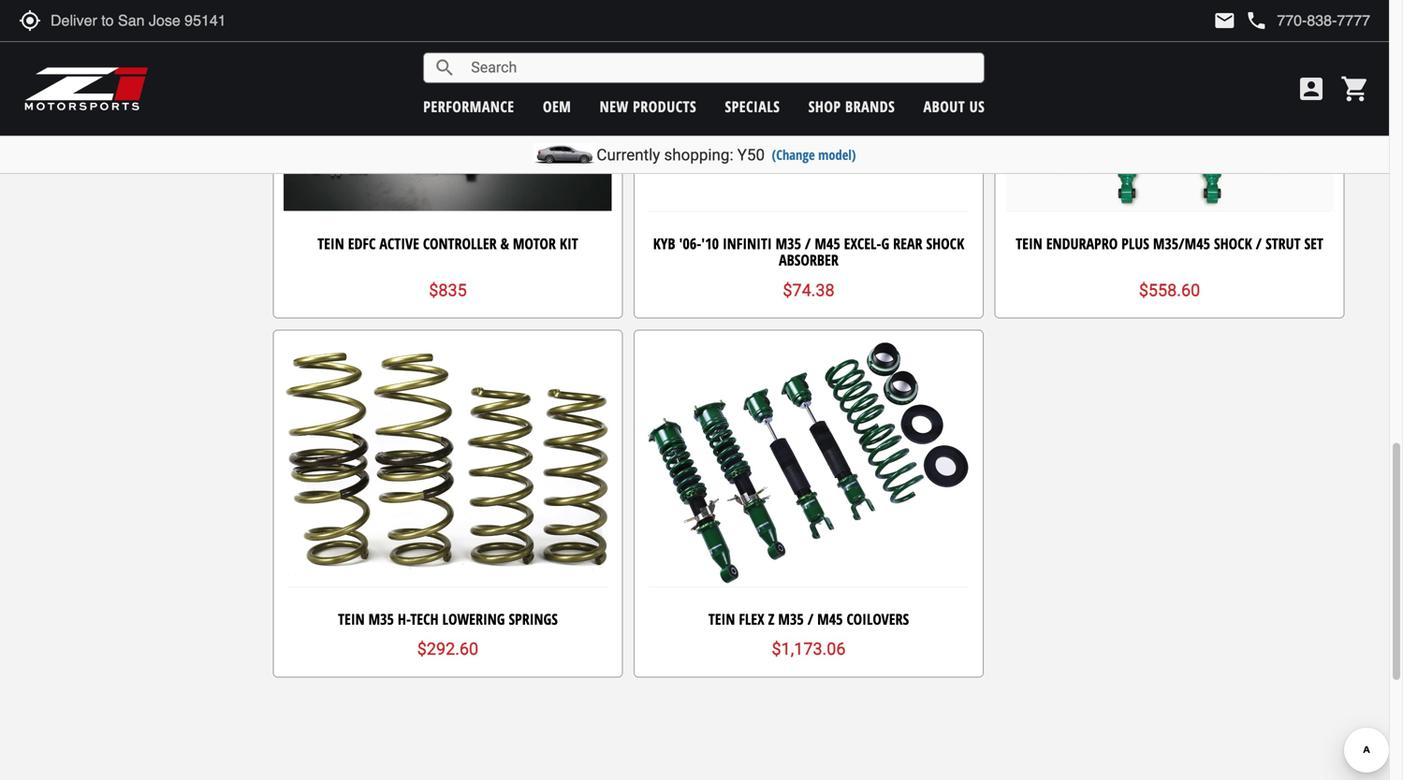 Task type: locate. For each thing, give the bounding box(es) containing it.
shock right rear
[[926, 234, 964, 254]]

0 horizontal spatial shock
[[926, 234, 964, 254]]

kit
[[560, 234, 578, 254]]

shock left strut
[[1214, 234, 1252, 254]]

lowering
[[442, 609, 505, 629]]

m35 right the z
[[778, 609, 804, 629]]

currently
[[597, 146, 660, 164]]

m45 left excel-
[[815, 234, 840, 254]]

active
[[379, 234, 419, 254]]

(change
[[772, 146, 815, 164]]

tein
[[1016, 234, 1043, 254], [338, 609, 365, 629], [709, 609, 735, 629]]

m45 inside kyb '06-'10 infiniti m35 / m45 excel-g rear shock absorber
[[815, 234, 840, 254]]

2 horizontal spatial tein
[[1016, 234, 1043, 254]]

g
[[881, 234, 890, 254]]

rear
[[893, 234, 923, 254]]

product
[[116, 70, 159, 84]]

/
[[805, 234, 811, 254], [1256, 234, 1262, 254], [808, 609, 814, 629]]

phone link
[[1245, 9, 1371, 32]]

/ up the $1,173.06
[[808, 609, 814, 629]]

/ inside kyb '06-'10 infiniti m35 / m45 excel-g rear shock absorber
[[805, 234, 811, 254]]

m35 left h-
[[368, 609, 394, 629]]

endurapro
[[1046, 234, 1118, 254]]

$558.60
[[1139, 281, 1200, 300]]

0 horizontal spatial tein
[[338, 609, 365, 629]]

1 shock from the left
[[926, 234, 964, 254]]

tein left endurapro
[[1016, 234, 1043, 254]]

tech
[[410, 609, 439, 629]]

about us
[[924, 96, 985, 117]]

kyb '06-'10 infiniti m35 / m45 excel-g rear shock absorber
[[653, 234, 964, 270]]

1 horizontal spatial shock
[[1214, 234, 1252, 254]]

0 vertical spatial m45
[[815, 234, 840, 254]]

/ up $74.38
[[805, 234, 811, 254]]

new
[[600, 96, 629, 117]]

motor
[[513, 234, 556, 254]]

mail link
[[1214, 9, 1236, 32]]

brands
[[845, 96, 895, 117]]

m35 right infiniti at the right
[[776, 234, 801, 254]]

1 horizontal spatial tein
[[709, 609, 735, 629]]

account_box link
[[1292, 74, 1331, 104]]

currently shopping: y50 (change model)
[[597, 146, 856, 164]]

max number field
[[126, 0, 203, 10]]

/ left strut
[[1256, 234, 1262, 254]]

performance
[[423, 96, 515, 117]]

shop
[[809, 96, 841, 117]]

m45 up the $1,173.06
[[817, 609, 843, 629]]

springs
[[509, 609, 558, 629]]

shock inside kyb '06-'10 infiniti m35 / m45 excel-g rear shock absorber
[[926, 234, 964, 254]]

/ for m35
[[805, 234, 811, 254]]

about us link
[[924, 96, 985, 117]]

about
[[924, 96, 965, 117]]

shop brands
[[809, 96, 895, 117]]

shock
[[926, 234, 964, 254], [1214, 234, 1252, 254]]

controller
[[423, 234, 497, 254]]

m35
[[776, 234, 801, 254], [368, 609, 394, 629], [778, 609, 804, 629]]

coilovers
[[847, 609, 909, 629]]

tein left h-
[[338, 609, 365, 629]]

set
[[1305, 234, 1324, 254]]

m45
[[815, 234, 840, 254], [817, 609, 843, 629]]

tein left flex
[[709, 609, 735, 629]]



Task type: describe. For each thing, give the bounding box(es) containing it.
m35 inside kyb '06-'10 infiniti m35 / m45 excel-g rear shock absorber
[[776, 234, 801, 254]]

specials link
[[725, 96, 780, 117]]

Search search field
[[456, 53, 984, 82]]

new product
[[89, 70, 159, 84]]

model)
[[818, 146, 856, 164]]

strut
[[1266, 234, 1301, 254]]

min number field
[[47, 0, 124, 10]]

shopping_cart
[[1341, 74, 1371, 104]]

new products link
[[600, 96, 697, 117]]

specials
[[725, 96, 780, 117]]

tein
[[318, 234, 344, 254]]

m35/m45
[[1153, 234, 1210, 254]]

$292.60
[[417, 640, 479, 660]]

/ for shock
[[1256, 234, 1262, 254]]

excel-
[[844, 234, 881, 254]]

us
[[970, 96, 985, 117]]

'06-
[[679, 234, 701, 254]]

infiniti
[[723, 234, 772, 254]]

tein m35 h-tech lowering springs
[[338, 609, 558, 629]]

account_box
[[1297, 74, 1327, 104]]

z
[[768, 609, 775, 629]]

performance link
[[423, 96, 515, 117]]

phone
[[1245, 9, 1268, 32]]

mail phone
[[1214, 9, 1268, 32]]

tein for tein m35 h-tech lowering springs
[[338, 609, 365, 629]]

flex
[[739, 609, 765, 629]]

z1 motorsports logo image
[[23, 66, 149, 112]]

oem
[[543, 96, 571, 117]]

new
[[89, 70, 113, 84]]

edfc
[[348, 234, 376, 254]]

&
[[500, 234, 509, 254]]

plus
[[1122, 234, 1149, 254]]

kyb
[[653, 234, 675, 254]]

$835
[[429, 281, 467, 300]]

products
[[633, 96, 697, 117]]

shop brands link
[[809, 96, 895, 117]]

oem link
[[543, 96, 571, 117]]

absorber
[[779, 250, 839, 270]]

tein for tein flex z m35 / m45 coilovers
[[709, 609, 735, 629]]

'10
[[701, 234, 719, 254]]

h-
[[398, 609, 410, 629]]

shopping:
[[664, 146, 734, 164]]

(change model) link
[[772, 146, 856, 164]]

2 shock from the left
[[1214, 234, 1252, 254]]

y50
[[737, 146, 765, 164]]

tein flex z m35 / m45 coilovers
[[709, 609, 909, 629]]

tein for tein endurapro plus m35/m45 shock / strut set
[[1016, 234, 1043, 254]]

mail
[[1214, 9, 1236, 32]]

1 vertical spatial m45
[[817, 609, 843, 629]]

new products
[[600, 96, 697, 117]]

$1,173.06
[[772, 640, 846, 660]]

$74.38
[[783, 281, 835, 300]]

my_location
[[19, 9, 41, 32]]

search
[[434, 57, 456, 79]]

shopping_cart link
[[1336, 74, 1371, 104]]

tein edfc active controller & motor kit
[[318, 234, 578, 254]]

tein endurapro plus m35/m45 shock / strut set
[[1016, 234, 1324, 254]]



Task type: vqa. For each thing, say whether or not it's contained in the screenshot.
top 'demands'
no



